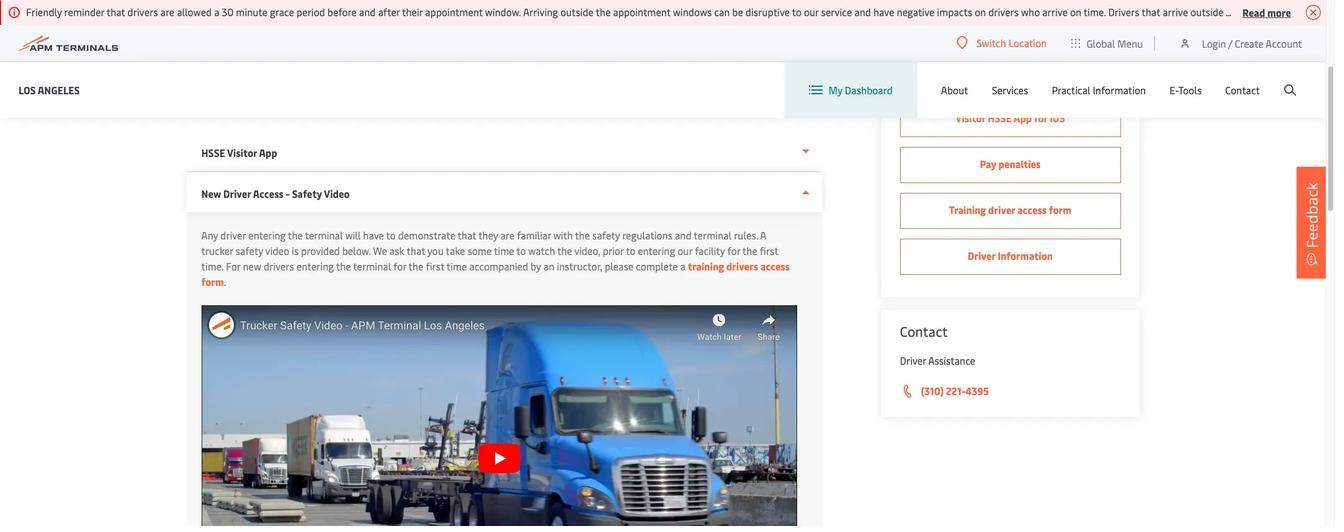 Task type: locate. For each thing, give the bounding box(es) containing it.
0 horizontal spatial be
[[381, 76, 392, 90]]

demonstrate
[[398, 228, 455, 242]]

instructor,
[[557, 259, 602, 273]]

for down the rules. a
[[727, 244, 740, 257]]

improve
[[370, 14, 407, 28]]

an
[[788, 14, 799, 28], [543, 259, 554, 273]]

1 vertical spatial time
[[447, 259, 467, 273]]

access for drivers
[[760, 259, 790, 273]]

training
[[949, 203, 986, 217]]

our
[[804, 5, 819, 19], [409, 14, 424, 28], [579, 14, 594, 28], [792, 61, 807, 74], [447, 76, 462, 90], [793, 76, 808, 90], [678, 244, 692, 257]]

you
[[427, 244, 444, 257]]

we inside we set a number of key performance indicators (kpis) that measure safety performance, both in terms of personal safety – the safety of our employees and any other people who could be affected by our activities – and in terms of the safe design, operation and maintenance of our facilities.
[[186, 61, 200, 74]]

set up employees
[[203, 61, 216, 74]]

drivers inside any driver entering the terminal will have to demonstrate that they are familiar with the safety regulations and terminal rules. a trucker safety video is provided below. we ask that you take some time to watch the video, prior to entering our facility for the first time. for new drivers entering the terminal for the first time accompanied by an instructor, please complete a
[[264, 259, 294, 273]]

assistance
[[928, 354, 975, 367]]

arrive
[[1042, 5, 1068, 19], [1163, 5, 1188, 19]]

on right impacts
[[975, 5, 986, 19]]

a up employees
[[219, 61, 224, 74]]

0 horizontal spatial their
[[402, 5, 423, 19]]

performance, left we
[[458, 14, 520, 28]]

contact up driver assistance on the right bottom of page
[[900, 322, 948, 341]]

and inside apm terminals seeks to continuously to improve our safety performance, we evaluate our performance and set challenging goals on an annual basis.
[[657, 14, 674, 28]]

login / create account link
[[1179, 25, 1302, 61]]

are inside any driver entering the terminal will have to demonstrate that they are familiar with the safety regulations and terminal rules. a trucker safety video is provided below. we ask that you take some time to watch the video, prior to entering our facility for the first time. for new drivers entering the terminal for the first time accompanied by an instructor, please complete a
[[500, 228, 515, 242]]

driver inside any driver entering the terminal will have to demonstrate that they are familiar with the safety regulations and terminal rules. a trucker safety video is provided below. we ask that you take some time to watch the video, prior to entering our facility for the first time. for new drivers entering the terminal for the first time accompanied by an instructor, please complete a
[[220, 228, 246, 242]]

3 appointment from the left
[[1249, 5, 1307, 19]]

terminal down below.
[[353, 259, 391, 273]]

drivers up switch location "button"
[[988, 5, 1019, 19]]

1 vertical spatial driver
[[968, 249, 995, 262]]

time up the accompanied
[[494, 244, 514, 257]]

2 vertical spatial information
[[998, 249, 1053, 262]]

safety inside apm terminals seeks to continuously to improve our safety performance, we evaluate our performance and set challenging goals on an annual basis.
[[427, 14, 456, 28]]

1 vertical spatial information
[[1093, 83, 1146, 97]]

1 horizontal spatial hsse
[[988, 111, 1012, 125]]

visitor down about
[[956, 111, 986, 125]]

1 vertical spatial are
[[500, 228, 515, 242]]

2 horizontal spatial on
[[1070, 5, 1081, 19]]

time down take
[[447, 259, 467, 273]]

we inside any driver entering the terminal will have to demonstrate that they are familiar with the safety regulations and terminal rules. a trucker safety video is provided below. we ask that you take some time to watch the video, prior to entering our facility for the first time. for new drivers entering the terminal for the first time accompanied by an instructor, please complete a
[[373, 244, 387, 257]]

annual
[[186, 30, 218, 43]]

0 vertical spatial app
[[1014, 111, 1032, 125]]

0 vertical spatial we
[[186, 61, 200, 74]]

time. down trucker
[[201, 259, 224, 273]]

1 horizontal spatial on
[[975, 5, 986, 19]]

driver for driver assistance
[[900, 354, 926, 367]]

1 vertical spatial performance
[[293, 61, 350, 74]]

– up the maintenance
[[725, 61, 731, 74]]

pay penalties link
[[900, 147, 1121, 183]]

a inside we set a number of key performance indicators (kpis) that measure safety performance, both in terms of personal safety – the safety of our employees and any other people who could be affected by our activities – and in terms of the safe design, operation and maintenance of our facilities.
[[219, 61, 224, 74]]

1 vertical spatial in
[[534, 76, 542, 90]]

that right "drivers"
[[1142, 5, 1160, 19]]

performance inside we set a number of key performance indicators (kpis) that measure safety performance, both in terms of personal safety – the safety of our employees and any other people who could be affected by our activities – and in terms of the safe design, operation and maintenance of our facilities.
[[293, 61, 350, 74]]

their up login / create account link
[[1226, 5, 1247, 19]]

1 horizontal spatial form
[[1049, 203, 1072, 217]]

safety
[[427, 14, 456, 28], [488, 61, 515, 74], [695, 61, 723, 74], [750, 61, 778, 74], [592, 228, 620, 242], [236, 244, 263, 257]]

1 vertical spatial visitor
[[227, 146, 257, 159]]

hsse down the services
[[988, 111, 1012, 125]]

0 horizontal spatial outside
[[560, 5, 594, 19]]

in up safe
[[603, 61, 611, 74]]

are left allowed
[[160, 5, 174, 19]]

0 vertical spatial hsse
[[988, 111, 1012, 125]]

driver up (310) at the right of the page
[[900, 354, 926, 367]]

0 vertical spatial time.
[[1084, 5, 1106, 19]]

arrive right "drivers"
[[1163, 5, 1188, 19]]

safety right improve
[[427, 14, 456, 28]]

1 horizontal spatial access
[[1017, 203, 1047, 217]]

please
[[605, 259, 634, 273]]

terminal up facility
[[694, 228, 732, 242]]

2 horizontal spatial appointment
[[1249, 5, 1307, 19]]

be down indicators
[[381, 76, 392, 90]]

app for hsse
[[1014, 111, 1032, 125]]

1 vertical spatial by
[[531, 259, 541, 273]]

our left my dashboard popup button
[[792, 61, 807, 74]]

the
[[596, 5, 611, 19], [733, 61, 748, 74], [584, 76, 599, 90], [288, 228, 303, 242], [575, 228, 590, 242], [557, 244, 572, 257], [743, 244, 757, 257], [336, 259, 351, 273], [409, 259, 423, 273]]

(310) 221-4395
[[921, 384, 989, 398]]

2 horizontal spatial entering
[[638, 244, 675, 257]]

any
[[201, 228, 218, 242]]

1 vertical spatial first
[[426, 259, 444, 273]]

0 vertical spatial be
[[732, 5, 743, 19]]

1 arrive from the left
[[1042, 5, 1068, 19]]

0 vertical spatial information
[[950, 17, 1023, 35]]

employees
[[186, 76, 234, 90]]

1 horizontal spatial for
[[727, 244, 740, 257]]

driver right new
[[223, 187, 251, 200]]

1 horizontal spatial their
[[1226, 5, 1247, 19]]

0 horizontal spatial who
[[333, 76, 352, 90]]

0 vertical spatial access
[[1017, 203, 1047, 217]]

1 vertical spatial who
[[333, 76, 352, 90]]

appointment left window.
[[425, 5, 483, 19]]

familiar
[[517, 228, 551, 242]]

read more
[[1242, 5, 1291, 19]]

0 vertical spatial a
[[214, 5, 219, 19]]

performance, inside apm terminals seeks to continuously to improve our safety performance, we evaluate our performance and set challenging goals on an annual basis.
[[458, 14, 520, 28]]

0 horizontal spatial hsse
[[201, 146, 225, 159]]

entering up video
[[248, 228, 286, 242]]

new driver access - safety video
[[201, 187, 350, 200]]

on inside apm terminals seeks to continuously to improve our safety performance, we evaluate our performance and set challenging goals on an annual basis.
[[774, 14, 786, 28]]

app down the services
[[1014, 111, 1032, 125]]

hsse visitor app
[[201, 146, 277, 159]]

1 horizontal spatial terms
[[613, 61, 640, 74]]

1 vertical spatial we
[[373, 244, 387, 257]]

training driver access form
[[949, 203, 1072, 217]]

be inside we set a number of key performance indicators (kpis) that measure safety performance, both in terms of personal safety – the safety of our employees and any other people who could be affected by our activities – and in terms of the safe design, operation and maintenance of our facilities.
[[381, 76, 392, 90]]

los
[[19, 83, 36, 96]]

the down the rules. a
[[743, 244, 757, 257]]

driver
[[988, 203, 1015, 217], [220, 228, 246, 242]]

terminal
[[305, 228, 343, 242], [694, 228, 732, 242], [353, 259, 391, 273]]

set left the challenging
[[677, 14, 691, 28]]

1 vertical spatial set
[[203, 61, 216, 74]]

key
[[275, 61, 290, 74]]

ask
[[389, 244, 404, 257]]

0 vertical spatial terms
[[613, 61, 640, 74]]

0 horizontal spatial on
[[774, 14, 786, 28]]

hsse up new
[[201, 146, 225, 159]]

0 horizontal spatial by
[[435, 76, 445, 90]]

facility
[[695, 244, 725, 257]]

appointment
[[425, 5, 483, 19], [613, 5, 671, 19], [1249, 5, 1307, 19]]

0 vertical spatial performance
[[596, 14, 655, 28]]

0 vertical spatial visitor
[[956, 111, 986, 125]]

0 horizontal spatial appointment
[[425, 5, 483, 19]]

access
[[253, 187, 283, 200]]

information down training driver access form link
[[998, 249, 1053, 262]]

0 horizontal spatial app
[[259, 146, 277, 159]]

performance up people at the left of the page
[[293, 61, 350, 74]]

1 vertical spatial have
[[363, 228, 384, 242]]

drivers inside training drivers access form
[[726, 259, 758, 273]]

0 vertical spatial performance,
[[458, 14, 520, 28]]

driver right training
[[988, 203, 1015, 217]]

0 horizontal spatial terminal
[[305, 228, 343, 242]]

performance up both
[[596, 14, 655, 28]]

performance
[[596, 14, 655, 28], [293, 61, 350, 74]]

grace
[[270, 5, 294, 19]]

1 vertical spatial hsse
[[201, 146, 225, 159]]

our left service
[[804, 5, 819, 19]]

related information
[[900, 17, 1023, 35]]

apm
[[186, 14, 208, 28]]

more
[[1267, 5, 1291, 19]]

appointment left windows
[[613, 5, 671, 19]]

1 horizontal spatial appointment
[[613, 5, 671, 19]]

a left 'training'
[[680, 259, 685, 273]]

0 vertical spatial entering
[[248, 228, 286, 242]]

app
[[1014, 111, 1032, 125], [259, 146, 277, 159]]

visitor up access
[[227, 146, 257, 159]]

appointment up account
[[1249, 5, 1307, 19]]

0 horizontal spatial are
[[160, 5, 174, 19]]

have right will
[[363, 228, 384, 242]]

1 horizontal spatial –
[[725, 61, 731, 74]]

the down with
[[557, 244, 572, 257]]

0 vertical spatial contact
[[1225, 83, 1260, 97]]

an right goals
[[788, 14, 799, 28]]

1 vertical spatial access
[[760, 259, 790, 273]]

an down watch
[[543, 259, 554, 273]]

driver assistance
[[900, 354, 975, 367]]

a inside any driver entering the terminal will have to demonstrate that they are familiar with the safety regulations and terminal rules. a trucker safety video is provided below. we ask that you take some time to watch the video, prior to entering our facility for the first time. for new drivers entering the terminal for the first time accompanied by an instructor, please complete a
[[680, 259, 685, 273]]

our left facility
[[678, 244, 692, 257]]

have left negative
[[873, 5, 894, 19]]

1 vertical spatial driver
[[220, 228, 246, 242]]

app up access
[[259, 146, 277, 159]]

my dashboard
[[829, 83, 893, 97]]

0 vertical spatial form
[[1049, 203, 1072, 217]]

1 horizontal spatial have
[[873, 5, 894, 19]]

0 horizontal spatial driver
[[223, 187, 251, 200]]

my
[[829, 83, 842, 97]]

drivers left allowed
[[128, 5, 158, 19]]

we left ask
[[373, 244, 387, 257]]

and right regulations
[[675, 228, 692, 242]]

dashboard
[[845, 83, 893, 97]]

app inside dropdown button
[[259, 146, 277, 159]]

information for practical information
[[1093, 83, 1146, 97]]

outside
[[560, 5, 594, 19], [1191, 5, 1224, 19]]

1 horizontal spatial outside
[[1191, 5, 1224, 19]]

related
[[900, 17, 947, 35]]

a
[[214, 5, 219, 19], [219, 61, 224, 74], [680, 259, 685, 273]]

location
[[1009, 36, 1047, 50]]

1 horizontal spatial terminal
[[353, 259, 391, 273]]

1 horizontal spatial first
[[760, 244, 778, 257]]

drivers down the rules. a
[[726, 259, 758, 273]]

period
[[297, 5, 325, 19]]

my dashboard button
[[809, 62, 893, 118]]

that right reminder
[[107, 5, 125, 19]]

video
[[324, 187, 350, 200]]

be
[[732, 5, 743, 19], [381, 76, 392, 90]]

1 vertical spatial time.
[[201, 259, 224, 273]]

that right (kpis) on the left top of page
[[426, 61, 445, 74]]

who left could
[[333, 76, 352, 90]]

outside right arriving
[[560, 5, 594, 19]]

1 horizontal spatial we
[[373, 244, 387, 257]]

time
[[494, 244, 514, 257], [447, 259, 467, 273]]

information up switch
[[950, 17, 1023, 35]]

0 vertical spatial an
[[788, 14, 799, 28]]

the down below.
[[336, 259, 351, 273]]

maintenance
[[721, 76, 778, 90]]

time. left "drivers"
[[1084, 5, 1106, 19]]

1 vertical spatial performance,
[[518, 61, 578, 74]]

1 horizontal spatial time
[[494, 244, 514, 257]]

that up take
[[458, 228, 476, 242]]

personal
[[654, 61, 693, 74]]

2 vertical spatial a
[[680, 259, 685, 273]]

2 vertical spatial entering
[[297, 259, 334, 273]]

hsse
[[988, 111, 1012, 125], [201, 146, 225, 159]]

who
[[1021, 5, 1040, 19], [333, 76, 352, 90]]

and right operation
[[702, 76, 718, 90]]

drivers down video
[[264, 259, 294, 273]]

first down the rules. a
[[760, 244, 778, 257]]

their right "after"
[[402, 5, 423, 19]]

they
[[478, 228, 498, 242]]

be right can
[[732, 5, 743, 19]]

terms left safe
[[544, 76, 570, 90]]

entering down "provided"
[[297, 259, 334, 273]]

training driver access form link
[[900, 193, 1121, 229]]

tools
[[1178, 83, 1202, 97]]

1 horizontal spatial an
[[788, 14, 799, 28]]

reminder
[[64, 5, 104, 19]]

0 horizontal spatial we
[[186, 61, 200, 74]]

first
[[760, 244, 778, 257], [426, 259, 444, 273]]

0 vertical spatial set
[[677, 14, 691, 28]]

for left ios
[[1034, 111, 1048, 125]]

activities
[[465, 76, 504, 90]]

1 horizontal spatial be
[[732, 5, 743, 19]]

on right goals
[[774, 14, 786, 28]]

video,
[[574, 244, 600, 257]]

and
[[359, 5, 376, 19], [854, 5, 871, 19], [657, 14, 674, 28], [237, 76, 253, 90], [515, 76, 531, 90], [702, 76, 718, 90], [675, 228, 692, 242]]

0 vertical spatial have
[[873, 5, 894, 19]]

to down familiar
[[516, 244, 526, 257]]

of left key
[[263, 61, 273, 74]]

1 vertical spatial for
[[727, 244, 740, 257]]

apm terminals seeks to continuously to improve our safety performance, we evaluate our performance and set challenging goals on an annual basis.
[[186, 14, 799, 43]]

access
[[1017, 203, 1047, 217], [760, 259, 790, 273]]

for
[[1034, 111, 1048, 125], [727, 244, 740, 257], [393, 259, 406, 273]]

0 vertical spatial are
[[160, 5, 174, 19]]

to right seeks
[[284, 14, 294, 28]]

1 horizontal spatial in
[[603, 61, 611, 74]]

windo
[[1309, 5, 1335, 19]]

0 horizontal spatial time.
[[201, 259, 224, 273]]

measure
[[447, 61, 485, 74]]

and right activities
[[515, 76, 531, 90]]

arrive up location
[[1042, 5, 1068, 19]]

who inside we set a number of key performance indicators (kpis) that measure safety performance, both in terms of personal safety – the safety of our employees and any other people who could be affected by our activities – and in terms of the safe design, operation and maintenance of our facilities.
[[333, 76, 352, 90]]

2 outside from the left
[[1191, 5, 1224, 19]]

our down the measure at the left top of the page
[[447, 76, 462, 90]]

app for visitor
[[259, 146, 277, 159]]

access for driver
[[1017, 203, 1047, 217]]

1 horizontal spatial performance
[[596, 14, 655, 28]]

terms
[[613, 61, 640, 74], [544, 76, 570, 90]]

1 vertical spatial app
[[259, 146, 277, 159]]

0 horizontal spatial arrive
[[1042, 5, 1068, 19]]

access inside training drivers access form
[[760, 259, 790, 273]]

2 vertical spatial driver
[[900, 354, 926, 367]]

driver inside dropdown button
[[223, 187, 251, 200]]

0 vertical spatial in
[[603, 61, 611, 74]]

2 arrive from the left
[[1163, 5, 1188, 19]]

1 horizontal spatial by
[[531, 259, 541, 273]]

driver down training
[[968, 249, 995, 262]]

safe
[[602, 76, 621, 90]]

our right improve
[[409, 14, 424, 28]]

information
[[950, 17, 1023, 35], [1093, 83, 1146, 97], [998, 249, 1053, 262]]

the right evaluate
[[596, 5, 611, 19]]

0 vertical spatial for
[[1034, 111, 1048, 125]]

2 vertical spatial for
[[393, 259, 406, 273]]

pay penalties
[[980, 157, 1041, 171]]

0 horizontal spatial entering
[[248, 228, 286, 242]]

and up personal
[[657, 14, 674, 28]]

practical information
[[1052, 83, 1146, 97]]

performance, inside we set a number of key performance indicators (kpis) that measure safety performance, both in terms of personal safety – the safety of our employees and any other people who could be affected by our activities – and in terms of the safe design, operation and maintenance of our facilities.
[[518, 61, 578, 74]]

hsse inside dropdown button
[[201, 146, 225, 159]]

a left 30
[[214, 5, 219, 19]]

are
[[160, 5, 174, 19], [500, 228, 515, 242]]

hsse visitor app button
[[186, 132, 822, 172]]

menu
[[1118, 36, 1143, 50]]

form inside training drivers access form
[[201, 275, 224, 288]]

-
[[286, 187, 290, 200]]

2 appointment from the left
[[613, 5, 671, 19]]

information for driver information
[[998, 249, 1053, 262]]

we up employees
[[186, 61, 200, 74]]

we
[[522, 14, 535, 28]]

driver information
[[968, 249, 1053, 262]]

information inside dropdown button
[[1093, 83, 1146, 97]]

1 vertical spatial an
[[543, 259, 554, 273]]

of up design,
[[642, 61, 652, 74]]

1 vertical spatial contact
[[900, 322, 948, 341]]

0 horizontal spatial have
[[363, 228, 384, 242]]

0 horizontal spatial –
[[507, 76, 512, 90]]

training drivers access form
[[201, 259, 790, 288]]

1 horizontal spatial who
[[1021, 5, 1040, 19]]

information down global menu
[[1093, 83, 1146, 97]]

0 horizontal spatial set
[[203, 61, 216, 74]]

who up location
[[1021, 5, 1040, 19]]

0 vertical spatial by
[[435, 76, 445, 90]]

1 horizontal spatial are
[[500, 228, 515, 242]]

that
[[107, 5, 125, 19], [1142, 5, 1160, 19], [426, 61, 445, 74], [458, 228, 476, 242], [407, 244, 425, 257]]

have inside any driver entering the terminal will have to demonstrate that they are familiar with the safety regulations and terminal rules. a trucker safety video is provided below. we ask that you take some time to watch the video, prior to entering our facility for the first time. for new drivers entering the terminal for the first time accompanied by an instructor, please complete a
[[363, 228, 384, 242]]



Task type: describe. For each thing, give the bounding box(es) containing it.
an inside any driver entering the terminal will have to demonstrate that they are familiar with the safety regulations and terminal rules. a trucker safety video is provided below. we ask that you take some time to watch the video, prior to entering our facility for the first time. for new drivers entering the terminal for the first time accompanied by an instructor, please complete a
[[543, 259, 554, 273]]

0 horizontal spatial time
[[447, 259, 467, 273]]

set inside apm terminals seeks to continuously to improve our safety performance, we evaluate our performance and set challenging goals on an annual basis.
[[677, 14, 691, 28]]

that down demonstrate
[[407, 244, 425, 257]]

the up the maintenance
[[733, 61, 748, 74]]

0 vertical spatial –
[[725, 61, 731, 74]]

contact button
[[1225, 62, 1260, 118]]

information for related information
[[950, 17, 1023, 35]]

switch location
[[977, 36, 1047, 50]]

video
[[265, 244, 289, 257]]

driver for driver information
[[968, 249, 995, 262]]

disruptive
[[746, 5, 790, 19]]

about
[[941, 83, 968, 97]]

trucker
[[201, 244, 233, 257]]

is
[[292, 244, 299, 257]]

close alert image
[[1306, 5, 1321, 20]]

can
[[714, 5, 730, 19]]

and left "after"
[[359, 5, 376, 19]]

0 horizontal spatial terms
[[544, 76, 570, 90]]

/
[[1228, 36, 1232, 50]]

driver information link
[[900, 239, 1121, 275]]

of down both
[[573, 76, 582, 90]]

to up ask
[[386, 228, 396, 242]]

switch location button
[[957, 36, 1047, 50]]

e-tools
[[1170, 83, 1202, 97]]

e-
[[1170, 83, 1178, 97]]

4395
[[965, 384, 989, 398]]

login / create account
[[1202, 36, 1302, 50]]

(310) 221-4395 link
[[900, 383, 1121, 400]]

visitor hsse app for ios link
[[900, 101, 1121, 137]]

0 vertical spatial who
[[1021, 5, 1040, 19]]

visitor inside dropdown button
[[227, 146, 257, 159]]

practical
[[1052, 83, 1090, 97]]

0 horizontal spatial for
[[393, 259, 406, 273]]

friendly reminder that drivers are allowed a 30 minute grace period before and after their appointment window. arriving outside the appointment windows can be disruptive to our service and have negative impacts on drivers who arrive on time. drivers that arrive outside their appointment windo
[[26, 5, 1335, 19]]

(kpis)
[[399, 61, 424, 74]]

seeks
[[257, 14, 282, 28]]

allowed
[[177, 5, 212, 19]]

by inside we set a number of key performance indicators (kpis) that measure safety performance, both in terms of personal safety – the safety of our employees and any other people who could be affected by our activities – and in terms of the safe design, operation and maintenance of our facilities.
[[435, 76, 445, 90]]

design,
[[623, 76, 654, 90]]

services
[[992, 83, 1028, 97]]

2 their from the left
[[1226, 5, 1247, 19]]

safety up the maintenance
[[750, 61, 778, 74]]

221-
[[946, 384, 966, 398]]

and right service
[[854, 5, 871, 19]]

performance inside apm terminals seeks to continuously to improve our safety performance, we evaluate our performance and set challenging goals on an annual basis.
[[596, 14, 655, 28]]

minute
[[236, 5, 267, 19]]

new
[[243, 259, 261, 273]]

basis.
[[220, 30, 245, 43]]

window.
[[485, 5, 521, 19]]

time. inside any driver entering the terminal will have to demonstrate that they are familiar with the safety regulations and terminal rules. a trucker safety video is provided below. we ask that you take some time to watch the video, prior to entering our facility for the first time. for new drivers entering the terminal for the first time accompanied by an instructor, please complete a
[[201, 259, 224, 273]]

.
[[224, 275, 226, 288]]

by inside any driver entering the terminal will have to demonstrate that they are familiar with the safety regulations and terminal rules. a trucker safety video is provided below. we ask that you take some time to watch the video, prior to entering our facility for the first time. for new drivers entering the terminal for the first time accompanied by an instructor, please complete a
[[531, 259, 541, 273]]

friendly
[[26, 5, 62, 19]]

new driver access - safety video button
[[186, 172, 822, 212]]

los angeles link
[[19, 82, 80, 98]]

1 their from the left
[[402, 5, 423, 19]]

the up 'is'
[[288, 228, 303, 242]]

practical information button
[[1052, 62, 1146, 118]]

indicators
[[353, 61, 397, 74]]

take
[[446, 244, 465, 257]]

pay
[[980, 157, 996, 171]]

watch
[[528, 244, 555, 257]]

1 horizontal spatial visitor
[[956, 111, 986, 125]]

and inside any driver entering the terminal will have to demonstrate that they are familiar with the safety regulations and terminal rules. a trucker safety video is provided below. we ask that you take some time to watch the video, prior to entering our facility for the first time. for new drivers entering the terminal for the first time accompanied by an instructor, please complete a
[[675, 228, 692, 242]]

about button
[[941, 62, 968, 118]]

30
[[222, 5, 234, 19]]

form for training drivers access form
[[201, 275, 224, 288]]

drivers
[[1108, 5, 1139, 19]]

safety up new
[[236, 244, 263, 257]]

safety up activities
[[488, 61, 515, 74]]

safety up 'prior'
[[592, 228, 620, 242]]

1 horizontal spatial time.
[[1084, 5, 1106, 19]]

login
[[1202, 36, 1226, 50]]

to right disruptive
[[792, 5, 802, 19]]

of down disruptive
[[780, 61, 790, 74]]

new driver access - safety video element
[[186, 212, 822, 526]]

any
[[256, 76, 271, 90]]

ios
[[1050, 111, 1065, 125]]

driver for training
[[988, 203, 1015, 217]]

operation
[[657, 76, 699, 90]]

for
[[226, 259, 240, 273]]

the up video,
[[575, 228, 590, 242]]

and down number
[[237, 76, 253, 90]]

driver for any
[[220, 228, 246, 242]]

set inside we set a number of key performance indicators (kpis) that measure safety performance, both in terms of personal safety – the safety of our employees and any other people who could be affected by our activities – and in terms of the safe design, operation and maintenance of our facilities.
[[203, 61, 216, 74]]

safety up operation
[[695, 61, 723, 74]]

with
[[553, 228, 573, 242]]

penalties
[[999, 157, 1041, 171]]

number
[[226, 61, 261, 74]]

an inside apm terminals seeks to continuously to improve our safety performance, we evaluate our performance and set challenging goals on an annual basis.
[[788, 14, 799, 28]]

our left 'my'
[[793, 76, 808, 90]]

the down demonstrate
[[409, 259, 423, 273]]

1 appointment from the left
[[425, 5, 483, 19]]

create
[[1235, 36, 1263, 50]]

both
[[580, 61, 601, 74]]

0 horizontal spatial in
[[534, 76, 542, 90]]

1 horizontal spatial contact
[[1225, 83, 1260, 97]]

challenging
[[693, 14, 746, 28]]

continuously
[[296, 14, 355, 28]]

read more button
[[1242, 4, 1291, 20]]

global menu button
[[1059, 25, 1155, 62]]

could
[[354, 76, 379, 90]]

accompanied
[[469, 259, 528, 273]]

e-tools button
[[1170, 62, 1202, 118]]

facilities.
[[186, 92, 226, 105]]

2 horizontal spatial terminal
[[694, 228, 732, 242]]

safety
[[292, 187, 322, 200]]

to right 'before'
[[357, 14, 367, 28]]

visitor hsse app for ios
[[956, 111, 1065, 125]]

our inside any driver entering the terminal will have to demonstrate that they are familiar with the safety regulations and terminal rules. a trucker safety video is provided below. we ask that you take some time to watch the video, prior to entering our facility for the first time. for new drivers entering the terminal for the first time accompanied by an instructor, please complete a
[[678, 244, 692, 257]]

global menu
[[1087, 36, 1143, 50]]

that inside we set a number of key performance indicators (kpis) that measure safety performance, both in terms of personal safety – the safety of our employees and any other people who could be affected by our activities – and in terms of the safe design, operation and maintenance of our facilities.
[[426, 61, 445, 74]]

training
[[688, 259, 724, 273]]

goals
[[748, 14, 772, 28]]

our right evaluate
[[579, 14, 594, 28]]

1 vertical spatial entering
[[638, 244, 675, 257]]

will
[[345, 228, 361, 242]]

0 horizontal spatial contact
[[900, 322, 948, 341]]

2 horizontal spatial for
[[1034, 111, 1048, 125]]

complete
[[636, 259, 678, 273]]

form for training driver access form
[[1049, 203, 1072, 217]]

(310)
[[921, 384, 944, 398]]

prior
[[603, 244, 624, 257]]

after
[[378, 5, 400, 19]]

provided
[[301, 244, 340, 257]]

to right 'prior'
[[626, 244, 635, 257]]

of right the maintenance
[[781, 76, 790, 90]]

the down both
[[584, 76, 599, 90]]

other
[[274, 76, 298, 90]]

1 outside from the left
[[560, 5, 594, 19]]



Task type: vqa. For each thing, say whether or not it's contained in the screenshot.
'that'
yes



